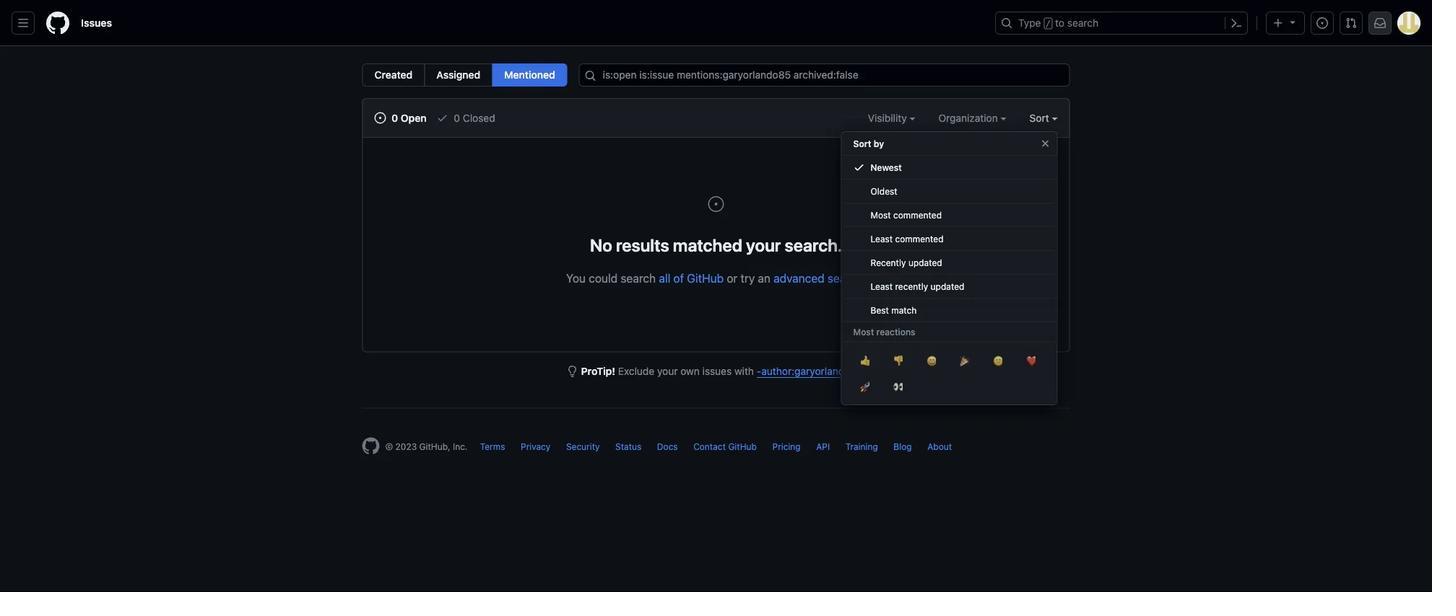 Task type: locate. For each thing, give the bounding box(es) containing it.
©
[[385, 442, 393, 452]]

👀 link
[[881, 374, 914, 400]]

your
[[746, 235, 781, 255], [657, 366, 678, 378]]

exclude
[[618, 366, 655, 378]]

newest link
[[842, 156, 1057, 180]]

updated down recently updated link
[[931, 282, 964, 292]]

issue opened image up no results matched your search. in the top of the page
[[707, 196, 725, 213]]

Issues search field
[[579, 64, 1070, 87]]

0 horizontal spatial search
[[621, 272, 656, 285]]

search down "search."
[[828, 272, 863, 285]]

sort for sort by
[[853, 139, 871, 149]]

1 vertical spatial check image
[[853, 162, 865, 173]]

🚀 link
[[848, 374, 881, 400]]

1 vertical spatial homepage image
[[362, 438, 380, 455]]

1 vertical spatial least
[[871, 282, 893, 292]]

1 vertical spatial commented
[[895, 234, 944, 244]]

0 horizontal spatial issue opened image
[[374, 112, 386, 124]]

1 vertical spatial your
[[657, 366, 678, 378]]

1 0 from the left
[[392, 112, 398, 124]]

your left own
[[657, 366, 678, 378]]

training link
[[846, 442, 878, 452]]

2 horizontal spatial search
[[1067, 17, 1099, 29]]

github right of
[[687, 272, 724, 285]]

1 vertical spatial sort
[[853, 139, 871, 149]]

0 vertical spatial sort
[[1030, 112, 1049, 124]]

check image right open
[[437, 112, 448, 124]]

least
[[871, 234, 893, 244], [871, 282, 893, 292]]

you
[[566, 272, 586, 285]]

1 horizontal spatial your
[[746, 235, 781, 255]]

sort up close menu image
[[1030, 112, 1049, 124]]

oldest
[[871, 186, 897, 196]]

assigned
[[436, 69, 481, 81]]

😄
[[926, 356, 935, 367]]

1 vertical spatial updated
[[931, 282, 964, 292]]

status
[[615, 442, 642, 452]]

0
[[392, 112, 398, 124], [454, 112, 460, 124]]

0 vertical spatial homepage image
[[46, 12, 69, 35]]

most down oldest
[[871, 210, 891, 220]]

0 inside 'link'
[[392, 112, 398, 124]]

0 horizontal spatial your
[[657, 366, 678, 378]]

oldest link
[[842, 180, 1057, 204]]

homepage image
[[46, 12, 69, 35], [362, 438, 380, 455]]

1 horizontal spatial issue opened image
[[707, 196, 725, 213]]

.
[[863, 272, 866, 285], [863, 366, 865, 378]]

homepage image left issues
[[46, 12, 69, 35]]

github right contact
[[728, 442, 757, 452]]

0 vertical spatial updated
[[909, 258, 942, 268]]

commented up least commented
[[893, 210, 942, 220]]

0 vertical spatial check image
[[437, 112, 448, 124]]

🚀
[[860, 382, 869, 393]]

homepage image left ©
[[362, 438, 380, 455]]

issue opened image left 0 open
[[374, 112, 386, 124]]

close menu image
[[1040, 138, 1051, 150]]

issues element
[[362, 64, 567, 87]]

to
[[1055, 17, 1065, 29]]

docs link
[[657, 442, 678, 452]]

0 open link
[[374, 111, 427, 126]]

Search all issues text field
[[579, 64, 1070, 87]]

/
[[1046, 19, 1051, 29]]

search left all
[[621, 272, 656, 285]]

sort left by
[[853, 139, 871, 149]]

check image
[[437, 112, 448, 124], [853, 162, 865, 173]]

commented up recently updated in the top of the page
[[895, 234, 944, 244]]

check image inside the newest link
[[853, 162, 865, 173]]

visibility button
[[868, 111, 915, 126]]

😕
[[993, 356, 1001, 367]]

commented for least commented
[[895, 234, 944, 244]]

issue opened image inside 0 open 'link'
[[374, 112, 386, 124]]

your up an
[[746, 235, 781, 255]]

2 least from the top
[[871, 282, 893, 292]]

type
[[1018, 17, 1041, 29]]

1 vertical spatial github
[[728, 442, 757, 452]]

1 horizontal spatial check image
[[853, 162, 865, 173]]

issue opened image
[[374, 112, 386, 124], [707, 196, 725, 213]]

0 vertical spatial least
[[871, 234, 893, 244]]

0 vertical spatial github
[[687, 272, 724, 285]]

most down the best
[[853, 327, 874, 337]]

api
[[816, 442, 830, 452]]

issues
[[702, 366, 732, 378]]

0 vertical spatial most
[[871, 210, 891, 220]]

0 vertical spatial your
[[746, 235, 781, 255]]

check image down sort by
[[853, 162, 865, 173]]

search right to
[[1067, 17, 1099, 29]]

advanced search link
[[774, 272, 863, 285]]

blog
[[894, 442, 912, 452]]

0 left the closed
[[454, 112, 460, 124]]

1 horizontal spatial homepage image
[[362, 438, 380, 455]]

🎉 link
[[947, 348, 980, 374]]

search
[[1067, 17, 1099, 29], [621, 272, 656, 285], [828, 272, 863, 285]]

0 left open
[[392, 112, 398, 124]]

1 horizontal spatial 0
[[454, 112, 460, 124]]

👎 link
[[881, 348, 914, 374]]

try
[[741, 272, 755, 285]]

1 vertical spatial most
[[853, 327, 874, 337]]

sort button
[[1030, 111, 1058, 126]]

0 vertical spatial issue opened image
[[374, 112, 386, 124]]

footer
[[351, 408, 1082, 491]]

commented
[[893, 210, 942, 220], [895, 234, 944, 244]]

privacy link
[[521, 442, 551, 452]]

2023
[[396, 442, 417, 452]]

0 for closed
[[454, 112, 460, 124]]

check image for 0 closed link
[[437, 112, 448, 124]]

protip!
[[581, 366, 615, 378]]

least recently updated link
[[842, 275, 1057, 299]]

0 horizontal spatial 0
[[392, 112, 398, 124]]

least up the recently
[[871, 234, 893, 244]]

light bulb image
[[567, 366, 578, 378]]

0 horizontal spatial check image
[[437, 112, 448, 124]]

sort for sort
[[1030, 112, 1049, 124]]

search image
[[585, 70, 596, 82]]

1 vertical spatial .
[[863, 366, 865, 378]]

2 0 from the left
[[454, 112, 460, 124]]

about
[[928, 442, 952, 452]]

issue opened image
[[1317, 17, 1328, 29]]

updated up least recently updated
[[909, 258, 942, 268]]

👍 link
[[848, 348, 881, 374]]

most
[[871, 210, 891, 220], [853, 327, 874, 337]]

0 open
[[389, 112, 427, 124]]

0 horizontal spatial sort
[[853, 139, 871, 149]]

🎉
[[960, 356, 968, 367]]

visibility
[[868, 112, 910, 124]]

© 2023 github, inc.
[[385, 442, 468, 452]]

0 vertical spatial commented
[[893, 210, 942, 220]]

1 horizontal spatial sort
[[1030, 112, 1049, 124]]

-author:garyorlando85 link
[[757, 366, 863, 378]]

matched
[[673, 235, 742, 255]]

least up the best
[[871, 282, 893, 292]]

no
[[590, 235, 612, 255]]

sort inside popup button
[[1030, 112, 1049, 124]]

inc.
[[453, 442, 468, 452]]

most for most commented
[[871, 210, 891, 220]]

check image inside 0 closed link
[[437, 112, 448, 124]]

api link
[[816, 442, 830, 452]]

0 vertical spatial .
[[863, 272, 866, 285]]

1 horizontal spatial search
[[828, 272, 863, 285]]

triangle down image
[[1287, 16, 1299, 28]]

1 least from the top
[[871, 234, 893, 244]]



Task type: vqa. For each thing, say whether or not it's contained in the screenshot.
Verified image on the top of page
no



Task type: describe. For each thing, give the bounding box(es) containing it.
security link
[[566, 442, 600, 452]]

github,
[[419, 442, 450, 452]]

closed
[[463, 112, 495, 124]]

pricing link
[[772, 442, 801, 452]]

with
[[735, 366, 754, 378]]

recently
[[871, 258, 906, 268]]

0 closed
[[451, 112, 495, 124]]

footer containing © 2023 github, inc.
[[351, 408, 1082, 491]]

1 vertical spatial issue opened image
[[707, 196, 725, 213]]

terms
[[480, 442, 505, 452]]

terms link
[[480, 442, 505, 452]]

most commented link
[[842, 204, 1057, 228]]

😕 link
[[980, 348, 1014, 374]]

protip! exclude your own issues with -author:garyorlando85 .
[[581, 366, 865, 378]]

least for least commented
[[871, 234, 893, 244]]

open
[[401, 112, 427, 124]]

created
[[374, 69, 413, 81]]

most commented
[[871, 210, 942, 220]]

1 horizontal spatial github
[[728, 442, 757, 452]]

reactions
[[877, 327, 915, 337]]

author:garyorlando85
[[761, 366, 863, 378]]

issues
[[81, 17, 112, 29]]

👎
[[893, 356, 902, 367]]

most reactions
[[853, 327, 915, 337]]

search.
[[785, 235, 842, 255]]

❤️ link
[[1014, 348, 1047, 374]]

type / to search
[[1018, 17, 1099, 29]]

❤️
[[1026, 356, 1035, 367]]

contact
[[693, 442, 726, 452]]

match
[[891, 306, 917, 316]]

best match link
[[842, 299, 1057, 323]]

docs
[[657, 442, 678, 452]]

pricing
[[772, 442, 801, 452]]

created link
[[362, 64, 425, 87]]

an
[[758, 272, 771, 285]]

recently
[[895, 282, 928, 292]]

newest
[[871, 163, 902, 173]]

0 for open
[[392, 112, 398, 124]]

or
[[727, 272, 738, 285]]

of
[[673, 272, 684, 285]]

about link
[[928, 442, 952, 452]]

all
[[659, 272, 670, 285]]

status link
[[615, 442, 642, 452]]

0 horizontal spatial homepage image
[[46, 12, 69, 35]]

1 . from the top
[[863, 272, 866, 285]]

organization
[[939, 112, 1001, 124]]

contact github link
[[693, 442, 757, 452]]

no results matched your search.
[[590, 235, 842, 255]]

by
[[874, 139, 884, 149]]

😄 link
[[914, 348, 947, 374]]

👀
[[893, 382, 902, 393]]

recently updated link
[[842, 251, 1057, 275]]

organization button
[[939, 111, 1007, 126]]

least commented link
[[842, 228, 1057, 251]]

own
[[681, 366, 700, 378]]

0 horizontal spatial github
[[687, 272, 724, 285]]

recently updated
[[871, 258, 942, 268]]

contact github
[[693, 442, 757, 452]]

most for most reactions
[[853, 327, 874, 337]]

results
[[616, 235, 669, 255]]

advanced
[[774, 272, 825, 285]]

check image for the newest link
[[853, 162, 865, 173]]

git pull request image
[[1346, 17, 1357, 29]]

command palette image
[[1231, 17, 1242, 29]]

commented for most commented
[[893, 210, 942, 220]]

privacy
[[521, 442, 551, 452]]

all of github link
[[659, 272, 724, 285]]

you could search all of github or try an advanced search .
[[566, 272, 866, 285]]

security
[[566, 442, 600, 452]]

best
[[871, 306, 889, 316]]

least for least recently updated
[[871, 282, 893, 292]]

plus image
[[1273, 17, 1284, 29]]

least commented
[[871, 234, 944, 244]]

could
[[589, 272, 618, 285]]

best match
[[871, 306, 917, 316]]

homepage image inside footer
[[362, 438, 380, 455]]

assigned link
[[424, 64, 493, 87]]

-
[[757, 366, 761, 378]]

training
[[846, 442, 878, 452]]

notifications image
[[1374, 17, 1386, 29]]

blog link
[[894, 442, 912, 452]]

👍
[[860, 356, 869, 367]]

2 . from the top
[[863, 366, 865, 378]]



